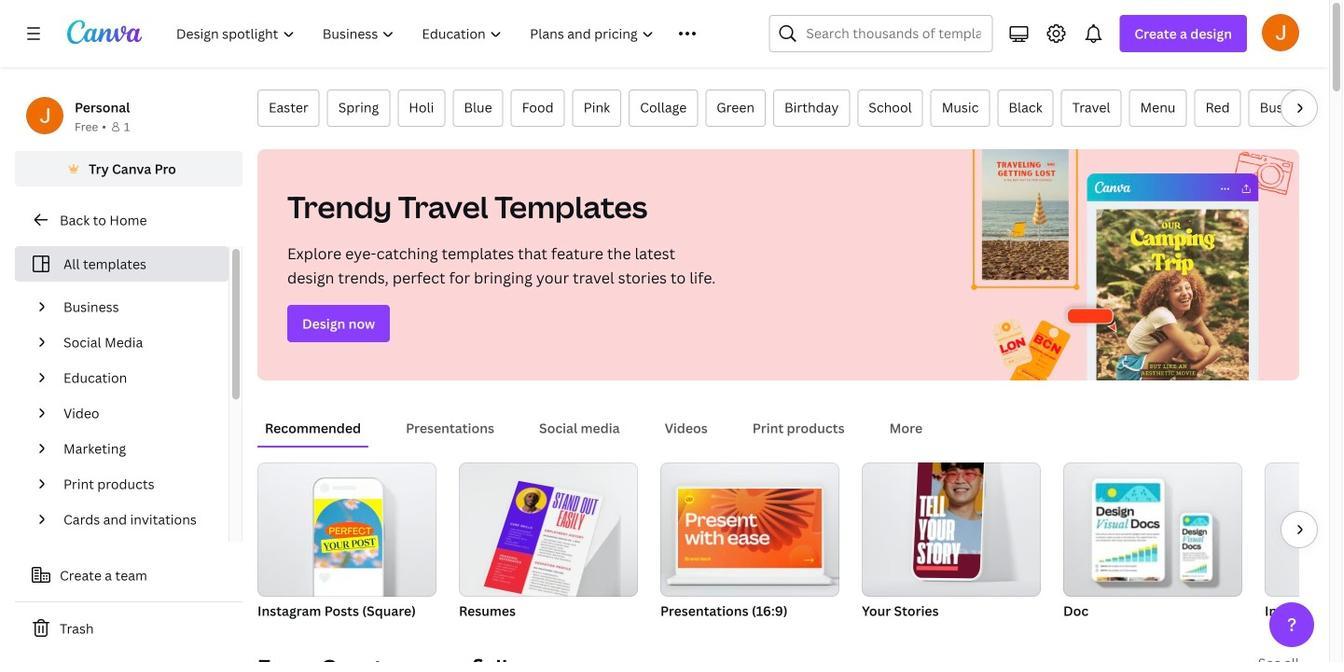 Task type: locate. For each thing, give the bounding box(es) containing it.
instagram story image
[[1265, 463, 1344, 597]]

resume image
[[459, 463, 638, 597], [484, 481, 604, 605]]

doc image
[[1064, 463, 1243, 597], [1064, 463, 1243, 597]]

Search search field
[[807, 16, 981, 51]]

top level navigation element
[[164, 15, 725, 52], [164, 15, 725, 52]]

your story image
[[913, 452, 985, 579], [862, 463, 1041, 597]]

jeremy miller image
[[1263, 14, 1300, 51]]

None search field
[[769, 15, 993, 52]]

presentation (16:9) image
[[661, 463, 840, 597], [678, 489, 822, 568]]

instagram post (square) image
[[258, 463, 437, 597], [314, 499, 382, 569]]



Task type: vqa. For each thing, say whether or not it's contained in the screenshot.
The Top Level Navigation element
yes



Task type: describe. For each thing, give the bounding box(es) containing it.
trendy travel templates image
[[953, 149, 1300, 381]]



